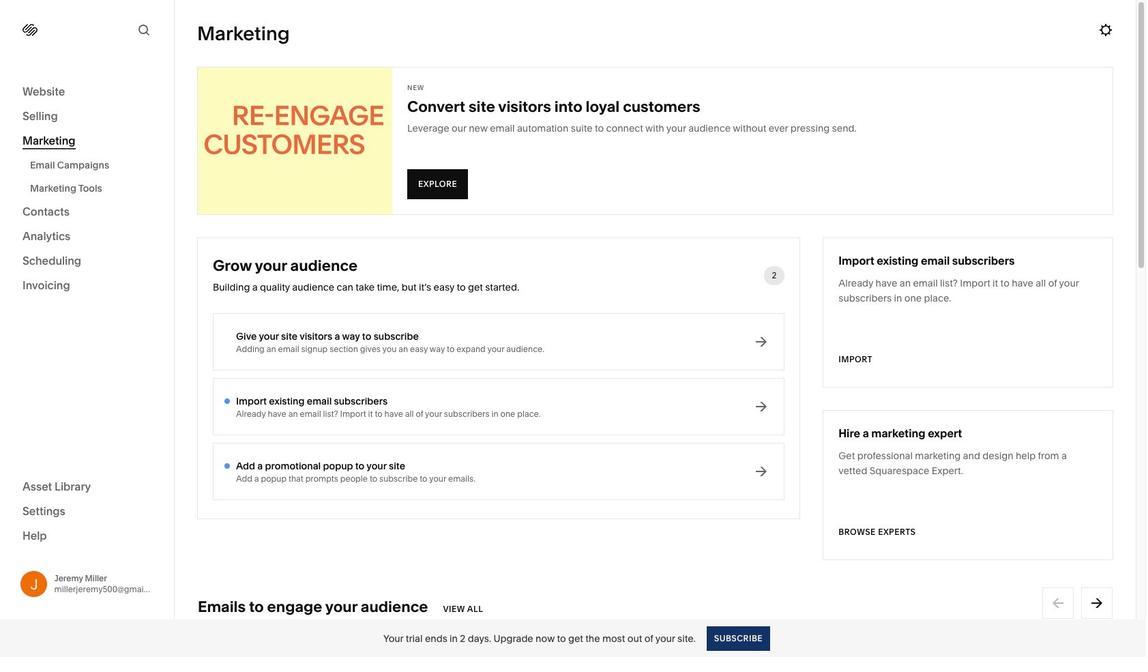 Task type: describe. For each thing, give the bounding box(es) containing it.
logo squarespace image
[[23, 23, 38, 38]]



Task type: vqa. For each thing, say whether or not it's contained in the screenshot.
Connect
no



Task type: locate. For each thing, give the bounding box(es) containing it.
search image
[[136, 23, 151, 38]]



